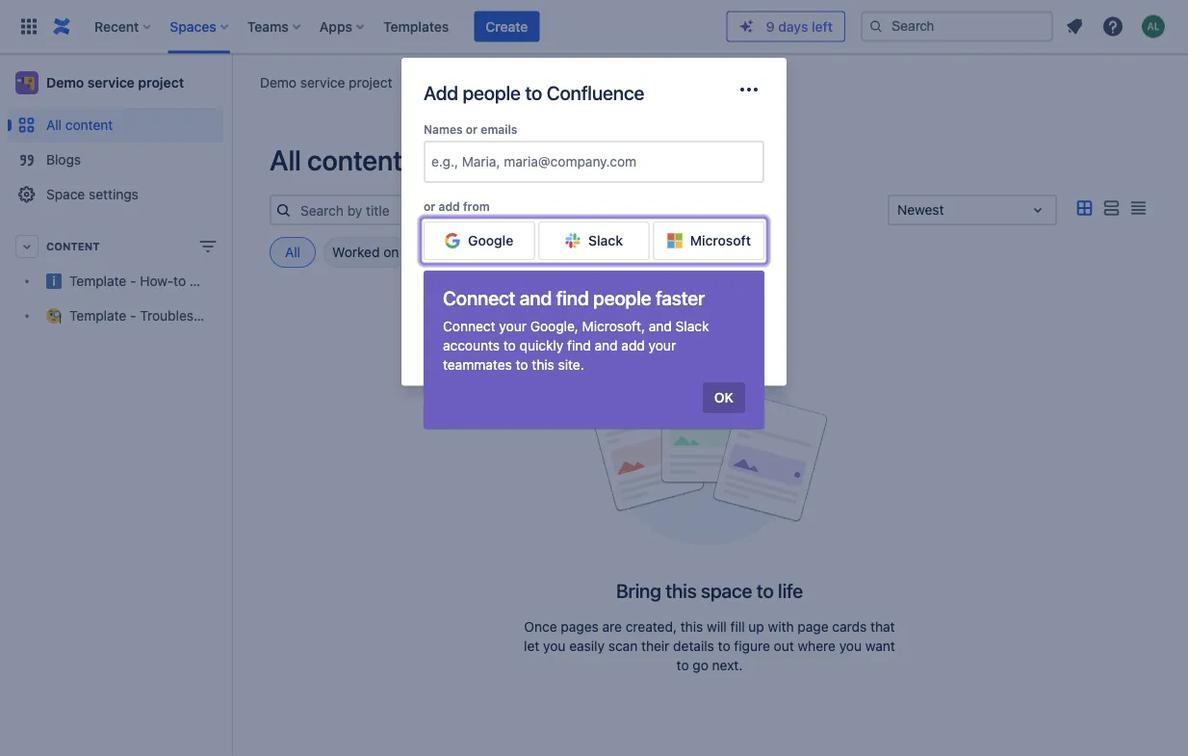 Task type: vqa. For each thing, say whether or not it's contained in the screenshot.
group
no



Task type: describe. For each thing, give the bounding box(es) containing it.
life
[[779, 579, 803, 602]]

is
[[470, 280, 478, 292]]

all inside all content 'link'
[[46, 117, 62, 133]]

google,
[[531, 318, 579, 334]]

of
[[480, 295, 490, 307]]

this inside connect and find people faster connect your google, microsoft, and slack accounts to quickly find and add your teammates to this site. ok
[[532, 357, 555, 373]]

created,
[[626, 619, 677, 635]]

and up cancel
[[649, 318, 672, 334]]

open image
[[1027, 198, 1050, 222]]

template for template - troubleshooting article
[[69, 308, 126, 324]]

connect and find people faster connect your google, microsoft, and slack accounts to quickly find and add your teammates to this site. ok
[[443, 286, 734, 406]]

and left the
[[612, 280, 631, 292]]

policy
[[732, 280, 763, 292]]

global element
[[12, 0, 727, 53]]

ok button
[[703, 382, 746, 413]]

people inside connect and find people faster connect your google, microsoft, and slack accounts to quickly find and add your teammates to this site. ok
[[593, 286, 652, 309]]

from
[[463, 200, 490, 213]]

Search by title field
[[295, 197, 485, 224]]

all content link
[[8, 108, 224, 143]]

1 horizontal spatial all content
[[270, 144, 403, 176]]

to left quickly
[[504, 338, 516, 354]]

protected
[[481, 280, 530, 292]]

search image
[[869, 19, 884, 34]]

e.g.,
[[432, 154, 459, 170]]

or add from
[[424, 200, 490, 213]]

create
[[486, 18, 528, 34]]

1 service from the left
[[300, 74, 345, 90]]

next.
[[713, 658, 743, 673]]

slack button
[[539, 222, 650, 260]]

apps
[[320, 18, 353, 34]]

to down quickly
[[516, 357, 528, 373]]

go
[[693, 658, 709, 673]]

are
[[603, 619, 622, 635]]

page
[[798, 619, 829, 635]]

template - troubleshooting article
[[69, 308, 283, 324]]

0 vertical spatial people
[[463, 81, 521, 104]]

emails
[[481, 122, 518, 136]]

and down "this"
[[424, 295, 443, 307]]

slack inside button
[[589, 233, 623, 249]]

confluence
[[547, 81, 645, 104]]

apply.
[[534, 295, 564, 307]]

site
[[448, 280, 467, 292]]

privacy policy link
[[693, 280, 763, 292]]

how-
[[140, 273, 174, 289]]

add
[[424, 81, 459, 104]]

cancel
[[651, 339, 695, 355]]

1 vertical spatial all
[[270, 144, 301, 176]]

all inside all button
[[285, 244, 301, 260]]

to inside tree
[[174, 273, 186, 289]]

add inside connect and find people faster connect your google, microsoft, and slack accounts to quickly find and add your teammates to this site. ok
[[622, 338, 645, 354]]

where
[[798, 638, 836, 654]]

space settings
[[46, 186, 139, 202]]

on
[[384, 244, 399, 260]]

slack inside connect and find people faster connect your google, microsoft, and slack accounts to quickly find and add your teammates to this site. ok
[[676, 318, 710, 334]]

faster
[[656, 286, 705, 309]]

google inside "button"
[[468, 233, 514, 249]]

list image
[[1100, 197, 1123, 220]]

starred
[[424, 244, 470, 260]]

this
[[424, 280, 445, 292]]

that
[[871, 619, 896, 635]]

create link
[[474, 11, 540, 42]]

templates
[[383, 18, 449, 34]]

1 vertical spatial find
[[567, 338, 591, 354]]

worked on button
[[324, 237, 408, 268]]

demo service project inside space element
[[46, 75, 184, 91]]

1 horizontal spatial demo service project link
[[260, 73, 393, 92]]

1 vertical spatial this
[[666, 579, 697, 602]]

scan
[[609, 638, 638, 654]]

out
[[774, 638, 794, 654]]

1 you from the left
[[543, 638, 566, 654]]

space settings link
[[8, 177, 224, 212]]

project inside space element
[[138, 75, 184, 91]]

once pages are created, this will fill up with page cards that let you easily scan their details to figure out where you want to go next.
[[524, 619, 896, 673]]

service inside space element
[[88, 75, 135, 91]]

blogs link
[[8, 143, 224, 177]]

ok
[[715, 390, 734, 406]]

worked
[[332, 244, 380, 260]]

microsoft button
[[654, 222, 765, 260]]

maria@company.com
[[504, 154, 637, 170]]

cards image
[[1073, 197, 1096, 220]]

Search field
[[861, 11, 1054, 42]]

0 horizontal spatial demo service project link
[[8, 64, 224, 102]]

bring this space to life
[[617, 579, 803, 602]]

this site is protected by recaptcha and the google privacy policy and terms of service apply.
[[424, 280, 763, 307]]

worked on
[[332, 244, 399, 260]]

settings
[[89, 186, 139, 202]]

this inside the once pages are created, this will fill up with page cards that let you easily scan their details to figure out where you want to go next.
[[681, 619, 704, 635]]

2 you from the left
[[840, 638, 862, 654]]

terms of service link
[[446, 295, 531, 307]]

space
[[701, 579, 753, 602]]

0 vertical spatial or
[[466, 122, 478, 136]]



Task type: locate. For each thing, give the bounding box(es) containing it.
the
[[634, 280, 650, 292]]

demo service project link down apps
[[260, 73, 393, 92]]

0 vertical spatial find
[[556, 286, 589, 309]]

up
[[749, 619, 765, 635]]

this
[[532, 357, 555, 373], [666, 579, 697, 602], [681, 619, 704, 635]]

1 template from the top
[[69, 273, 126, 289]]

1 vertical spatial google
[[653, 280, 689, 292]]

demo
[[260, 74, 297, 90], [46, 75, 84, 91]]

compact list image
[[1127, 197, 1150, 220]]

1 horizontal spatial you
[[840, 638, 862, 654]]

privacy
[[693, 280, 729, 292]]

0 vertical spatial content
[[65, 117, 113, 133]]

let
[[524, 638, 540, 654]]

2 demo from the left
[[46, 75, 84, 91]]

- for troubleshooting
[[130, 308, 136, 324]]

or left from
[[424, 200, 436, 213]]

0 horizontal spatial google
[[468, 233, 514, 249]]

2 service from the left
[[88, 75, 135, 91]]

0 horizontal spatial your
[[499, 318, 527, 334]]

1 horizontal spatial demo
[[260, 74, 297, 90]]

site.
[[558, 357, 585, 373]]

1 project from the left
[[349, 74, 393, 90]]

0 horizontal spatial people
[[463, 81, 521, 104]]

0 vertical spatial connect
[[443, 286, 516, 309]]

1 vertical spatial slack
[[676, 318, 710, 334]]

all up all button at the left of the page
[[270, 144, 301, 176]]

your down service
[[499, 318, 527, 334]]

to
[[525, 81, 542, 104], [174, 273, 186, 289], [504, 338, 516, 354], [516, 357, 528, 373], [757, 579, 774, 602], [718, 638, 731, 654], [677, 658, 689, 673]]

maria,
[[462, 154, 500, 170]]

newest
[[898, 202, 944, 218]]

tree inside space element
[[8, 264, 283, 333]]

content inside 'link'
[[65, 117, 113, 133]]

spaces
[[170, 18, 217, 34]]

0 horizontal spatial or
[[424, 200, 436, 213]]

this up details
[[681, 619, 704, 635]]

template
[[69, 273, 126, 289], [69, 308, 126, 324]]

space
[[46, 186, 85, 202]]

service up all content 'link'
[[88, 75, 135, 91]]

recaptcha
[[549, 280, 609, 292]]

to left confluence
[[525, 81, 542, 104]]

tree
[[8, 264, 283, 333]]

1 horizontal spatial content
[[307, 144, 403, 176]]

and
[[612, 280, 631, 292], [520, 286, 552, 309], [424, 295, 443, 307], [649, 318, 672, 334], [595, 338, 618, 354]]

find up google,
[[556, 286, 589, 309]]

0 vertical spatial all
[[46, 117, 62, 133]]

their
[[642, 638, 670, 654]]

0 horizontal spatial demo
[[46, 75, 84, 91]]

google button
[[424, 222, 535, 260]]

want
[[866, 638, 896, 654]]

microsoft,
[[583, 318, 645, 334]]

2 connect from the top
[[443, 318, 496, 334]]

names
[[424, 122, 463, 136]]

accounts
[[443, 338, 500, 354]]

will
[[707, 619, 727, 635]]

0 horizontal spatial demo service project
[[46, 75, 184, 91]]

content up "search by title" field
[[307, 144, 403, 176]]

service down apps
[[300, 74, 345, 90]]

1 horizontal spatial slack
[[676, 318, 710, 334]]

- for how-
[[130, 273, 136, 289]]

content
[[46, 240, 100, 253]]

people up emails
[[463, 81, 521, 104]]

troubleshooting
[[140, 308, 241, 324]]

0 vertical spatial this
[[532, 357, 555, 373]]

1 vertical spatial connect
[[443, 318, 496, 334]]

1 horizontal spatial project
[[349, 74, 393, 90]]

add
[[439, 200, 460, 213], [622, 338, 645, 354]]

1 horizontal spatial demo service project
[[260, 74, 393, 90]]

0 horizontal spatial content
[[65, 117, 113, 133]]

article
[[244, 308, 283, 324]]

2 template from the top
[[69, 308, 126, 324]]

find up site. at the left top of the page
[[567, 338, 591, 354]]

0 vertical spatial add
[[439, 200, 460, 213]]

2 vertical spatial this
[[681, 619, 704, 635]]

0 vertical spatial slack
[[589, 233, 623, 249]]

microsoft
[[691, 233, 751, 249]]

content button
[[8, 229, 224, 264]]

slack
[[589, 233, 623, 249], [676, 318, 710, 334]]

2 demo service project from the left
[[46, 75, 184, 91]]

and up google,
[[520, 286, 552, 309]]

once
[[524, 619, 557, 635]]

terms
[[446, 295, 477, 307]]

space element
[[0, 54, 283, 756]]

1 horizontal spatial your
[[649, 338, 676, 354]]

to left the guide
[[174, 273, 186, 289]]

google down from
[[468, 233, 514, 249]]

banner
[[0, 0, 1189, 54]]

by
[[533, 280, 545, 292]]

cards
[[833, 619, 867, 635]]

template - how-to guide link
[[8, 264, 224, 299]]

tree containing template - how-to guide
[[8, 264, 283, 333]]

0 vertical spatial template
[[69, 273, 126, 289]]

1 horizontal spatial or
[[466, 122, 478, 136]]

fill
[[731, 619, 745, 635]]

banner containing spaces
[[0, 0, 1189, 54]]

all content
[[46, 117, 113, 133], [270, 144, 403, 176]]

demo inside space element
[[46, 75, 84, 91]]

project
[[349, 74, 393, 90], [138, 75, 184, 91]]

1 demo service project from the left
[[260, 74, 393, 90]]

starred button
[[416, 237, 479, 268]]

demo service project link
[[8, 64, 224, 102], [260, 73, 393, 92]]

content up blogs
[[65, 117, 113, 133]]

you right let
[[543, 638, 566, 654]]

add left from
[[439, 200, 460, 213]]

2 vertical spatial all
[[285, 244, 301, 260]]

template - troubleshooting article link
[[8, 299, 283, 333]]

project up all content 'link'
[[138, 75, 184, 91]]

2 project from the left
[[138, 75, 184, 91]]

all content up "search by title" field
[[270, 144, 403, 176]]

all up blogs
[[46, 117, 62, 133]]

1 connect from the top
[[443, 286, 516, 309]]

to left life
[[757, 579, 774, 602]]

add people to confluence
[[424, 81, 645, 104]]

teammates
[[443, 357, 512, 373]]

1 vertical spatial or
[[424, 200, 436, 213]]

demo service project down apps
[[260, 74, 393, 90]]

guide
[[190, 273, 224, 289]]

to up next.
[[718, 638, 731, 654]]

content
[[65, 117, 113, 133], [307, 144, 403, 176]]

0 horizontal spatial project
[[138, 75, 184, 91]]

template down content dropdown button in the left top of the page
[[69, 273, 126, 289]]

your
[[499, 318, 527, 334], [649, 338, 676, 354]]

blogs
[[46, 152, 81, 168]]

1 horizontal spatial google
[[653, 280, 689, 292]]

with
[[768, 619, 794, 635]]

you down 'cards' at right
[[840, 638, 862, 654]]

this down quickly
[[532, 357, 555, 373]]

service
[[300, 74, 345, 90], [88, 75, 135, 91]]

service
[[493, 295, 531, 307]]

0 horizontal spatial service
[[88, 75, 135, 91]]

easily
[[570, 638, 605, 654]]

template - how-to guide
[[69, 273, 224, 289]]

you
[[543, 638, 566, 654], [840, 638, 862, 654]]

all
[[46, 117, 62, 133], [270, 144, 301, 176], [285, 244, 301, 260]]

to left go at the bottom
[[677, 658, 689, 673]]

find
[[556, 286, 589, 309], [567, 338, 591, 354]]

names or emails
[[424, 122, 518, 136]]

google inside this site is protected by recaptcha and the google privacy policy and terms of service apply.
[[653, 280, 689, 292]]

0 horizontal spatial slack
[[589, 233, 623, 249]]

all button
[[270, 237, 316, 268]]

quickly
[[520, 338, 564, 354]]

figure
[[734, 638, 771, 654]]

2 - from the top
[[130, 308, 136, 324]]

spaces button
[[164, 11, 236, 42]]

template down template - how-to guide link
[[69, 308, 126, 324]]

1 vertical spatial template
[[69, 308, 126, 324]]

pages
[[561, 619, 599, 635]]

bring
[[617, 579, 662, 602]]

0 horizontal spatial you
[[543, 638, 566, 654]]

- down template - how-to guide
[[130, 308, 136, 324]]

0 horizontal spatial add
[[439, 200, 460, 213]]

1 vertical spatial your
[[649, 338, 676, 354]]

-
[[130, 273, 136, 289], [130, 308, 136, 324]]

add down microsoft,
[[622, 338, 645, 354]]

or left emails
[[466, 122, 478, 136]]

1 vertical spatial -
[[130, 308, 136, 324]]

1 horizontal spatial service
[[300, 74, 345, 90]]

0 vertical spatial -
[[130, 273, 136, 289]]

1 vertical spatial people
[[593, 286, 652, 309]]

1 vertical spatial content
[[307, 144, 403, 176]]

people up microsoft,
[[593, 286, 652, 309]]

0 vertical spatial your
[[499, 318, 527, 334]]

google right the
[[653, 280, 689, 292]]

your down the faster
[[649, 338, 676, 354]]

confluence image
[[50, 15, 73, 38], [50, 15, 73, 38]]

slack up cancel
[[676, 318, 710, 334]]

demo service project up all content 'link'
[[46, 75, 184, 91]]

google
[[468, 233, 514, 249], [653, 280, 689, 292]]

0 vertical spatial google
[[468, 233, 514, 249]]

project down global "element"
[[349, 74, 393, 90]]

template for template - how-to guide
[[69, 273, 126, 289]]

1 demo from the left
[[260, 74, 297, 90]]

all content up blogs
[[46, 117, 113, 133]]

e.g., maria, maria@company.com
[[432, 154, 637, 170]]

demo service project link up all content 'link'
[[8, 64, 224, 102]]

1 horizontal spatial people
[[593, 286, 652, 309]]

1 - from the top
[[130, 273, 136, 289]]

this right bring
[[666, 579, 697, 602]]

1 vertical spatial all content
[[270, 144, 403, 176]]

or
[[466, 122, 478, 136], [424, 200, 436, 213]]

details
[[674, 638, 715, 654]]

and down microsoft,
[[595, 338, 618, 354]]

1 vertical spatial add
[[622, 338, 645, 354]]

- left how-
[[130, 273, 136, 289]]

1 horizontal spatial add
[[622, 338, 645, 354]]

all left worked
[[285, 244, 301, 260]]

demo service project
[[260, 74, 393, 90], [46, 75, 184, 91]]

0 horizontal spatial all content
[[46, 117, 113, 133]]

all content inside 'link'
[[46, 117, 113, 133]]

slack up recaptcha
[[589, 233, 623, 249]]

templates link
[[378, 11, 455, 42]]

0 vertical spatial all content
[[46, 117, 113, 133]]



